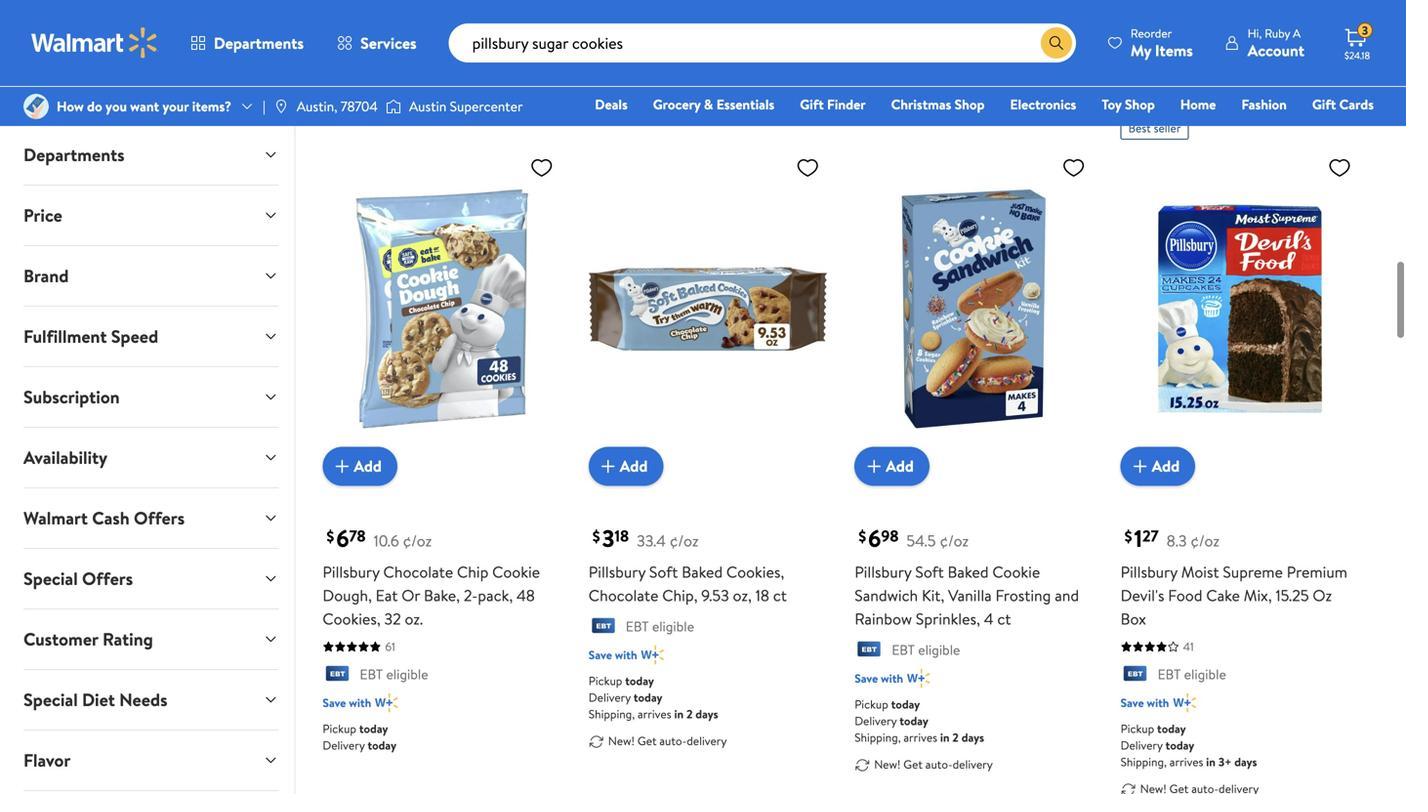 Task type: vqa. For each thing, say whether or not it's contained in the screenshot.
$24.18
yes



Task type: locate. For each thing, give the bounding box(es) containing it.
1 delivery today from the left
[[323, 83, 397, 100]]

add up the "33.4"
[[620, 455, 648, 477]]

6
[[336, 522, 349, 555], [868, 522, 881, 555]]

supercenter
[[450, 97, 523, 116]]

ebt image down rainbow at the right bottom
[[855, 641, 884, 661]]

2 add from the left
[[620, 455, 648, 477]]

2 horizontal spatial 2
[[1219, 52, 1225, 68]]

8.3
[[1167, 530, 1187, 551]]

1 vertical spatial cookies,
[[323, 608, 381, 629]]

pillsbury up the devil's
[[1121, 561, 1178, 583]]

pillsbury for $ 6 78 10.6 ¢/oz pillsbury chocolate chip cookie dough, eat or bake, 2-pack, 48 cookies, 32 oz.
[[323, 561, 380, 583]]

2 delivery today from the left
[[589, 83, 663, 100]]

0 vertical spatial 2
[[1219, 52, 1225, 68]]

offers right cash
[[134, 506, 185, 530]]

subscription tab
[[8, 367, 294, 427]]

add to cart image
[[597, 455, 620, 478], [863, 455, 886, 478]]

departments down how
[[23, 143, 125, 167]]

1 vertical spatial ct
[[998, 608, 1011, 629]]

1 vertical spatial departments
[[23, 143, 125, 167]]

¢/oz inside $ 6 78 10.6 ¢/oz pillsbury chocolate chip cookie dough, eat or bake, 2-pack, 48 cookies, 32 oz.
[[403, 530, 432, 551]]

availability button
[[8, 428, 294, 487]]

1 vertical spatial chocolate
[[589, 584, 659, 606]]

0 horizontal spatial add to cart image
[[597, 455, 620, 478]]

1 horizontal spatial chocolate
[[589, 584, 659, 606]]

3 pillsbury from the left
[[855, 561, 912, 583]]

¢/oz
[[403, 530, 432, 551], [670, 530, 699, 551], [940, 530, 969, 551], [1191, 530, 1220, 551]]

0 horizontal spatial shop
[[955, 95, 985, 114]]

today
[[891, 19, 920, 35], [1157, 19, 1186, 35], [1166, 35, 1195, 52], [368, 83, 397, 100], [634, 83, 663, 100], [625, 673, 654, 689], [634, 689, 663, 706], [891, 696, 920, 713], [900, 713, 929, 729], [359, 721, 388, 737], [1157, 721, 1186, 737], [368, 737, 397, 754], [1166, 737, 1195, 754]]

0 horizontal spatial cookie
[[492, 561, 540, 583]]

add to favorites list, pillsbury soft baked cookies, chocolate chip, 9.53 oz, 18 ct image
[[796, 155, 820, 180]]

christmas
[[891, 95, 952, 114]]

$ left the "33.4"
[[593, 526, 600, 547]]

0 horizontal spatial soft
[[649, 561, 678, 583]]

ebt image
[[323, 12, 352, 31], [855, 641, 884, 661]]

cookies,
[[727, 561, 785, 583], [323, 608, 381, 629]]

1 horizontal spatial ebt image
[[855, 641, 884, 661]]

how do you want your items?
[[57, 97, 231, 116]]

pillsbury for $ 3 18 33.4 ¢/oz pillsbury soft baked cookies, chocolate chip, 9.53 oz, 18 ct
[[589, 561, 646, 583]]

departments inside popup button
[[214, 32, 304, 54]]

ct inside $ 3 18 33.4 ¢/oz pillsbury soft baked cookies, chocolate chip, 9.53 oz, 18 ct
[[773, 584, 787, 606]]

$ inside $ 1 27 8.3 ¢/oz pillsbury moist supreme premium devil's food cake mix, 15.25 oz box
[[1125, 526, 1133, 547]]

offers
[[134, 506, 185, 530], [82, 567, 133, 591]]

pickup today delivery today shipping, arrives in 2 days for 3
[[589, 673, 718, 723]]

1 horizontal spatial cookie
[[993, 561, 1040, 583]]

add to cart image up '27' on the right of the page
[[1129, 455, 1152, 478]]

cookies, up the oz,
[[727, 561, 785, 583]]

reorder my items
[[1131, 25, 1193, 61]]

¢/oz inside $ 6 98 54.5 ¢/oz pillsbury soft baked cookie sandwich kit, vanilla frosting and rainbow sprinkles, 4 ct
[[940, 530, 969, 551]]

dough,
[[323, 584, 372, 606]]

save for middle walmart plus image
[[855, 670, 878, 687]]

save for 6 walmart plus image
[[323, 695, 346, 711]]

special
[[23, 567, 78, 591], [23, 688, 78, 712]]

walmart plus image for 1
[[1173, 693, 1196, 713]]

2 pillsbury from the left
[[589, 561, 646, 583]]

cookie up frosting
[[993, 561, 1040, 583]]

pickup
[[855, 19, 889, 35], [1121, 19, 1155, 35], [589, 673, 623, 689], [855, 696, 889, 713], [323, 721, 356, 737], [1121, 721, 1155, 737]]

gift inside gift cards registry
[[1313, 95, 1336, 114]]

eligible down '41' in the right of the page
[[1184, 665, 1227, 684]]

1 ¢/oz from the left
[[403, 530, 432, 551]]

walmart cash offers
[[23, 506, 185, 530]]

18 left the "33.4"
[[615, 525, 629, 546]]

¢/oz inside $ 1 27 8.3 ¢/oz pillsbury moist supreme premium devil's food cake mix, 15.25 oz box
[[1191, 530, 1220, 551]]

walmart plus image down sprinkles,
[[907, 669, 930, 688]]

baked inside $ 6 98 54.5 ¢/oz pillsbury soft baked cookie sandwich kit, vanilla frosting and rainbow sprinkles, 4 ct
[[948, 561, 989, 583]]

$ inside $ 3 18 33.4 ¢/oz pillsbury soft baked cookies, chocolate chip, 9.53 oz, 18 ct
[[593, 526, 600, 547]]

box
[[1121, 608, 1147, 629]]

ebt
[[626, 11, 649, 30], [626, 617, 649, 636], [892, 640, 915, 659], [360, 665, 383, 684], [1158, 665, 1181, 684]]

walmart+
[[1316, 122, 1374, 141]]

 image
[[23, 94, 49, 119], [273, 99, 289, 114]]

1 add to cart image from the left
[[597, 455, 620, 478]]

 image for how do you want your items?
[[23, 94, 49, 119]]

walmart plus image down 'chip,'
[[641, 645, 664, 665]]

pickup inside pickup today delivery today shipping, arrives in 3+ days
[[1121, 721, 1155, 737]]

 image left how
[[23, 94, 49, 119]]

0 horizontal spatial  image
[[23, 94, 49, 119]]

new! get auto-delivery
[[874, 62, 993, 79], [1140, 79, 1259, 95], [608, 733, 727, 749], [874, 756, 993, 773]]

flavor
[[23, 748, 71, 773]]

0 vertical spatial walmart plus image
[[375, 39, 398, 59]]

0 vertical spatial cookies,
[[727, 561, 785, 583]]

1 vertical spatial walmart plus image
[[641, 645, 664, 665]]

fulfillment speed tab
[[8, 307, 294, 366]]

special left the diet
[[23, 688, 78, 712]]

1 horizontal spatial add to cart image
[[863, 455, 886, 478]]

3+
[[1219, 754, 1232, 770]]

pillsbury inside $ 1 27 8.3 ¢/oz pillsbury moist supreme premium devil's food cake mix, 15.25 oz box
[[1121, 561, 1178, 583]]

walmart+ link
[[1307, 121, 1383, 142]]

98
[[881, 525, 899, 546]]

price tab
[[8, 186, 294, 245]]

one debit
[[1225, 122, 1291, 141]]

ct right 4
[[998, 608, 1011, 629]]

your
[[162, 97, 189, 116]]

18
[[615, 525, 629, 546], [756, 584, 770, 606]]

1 horizontal spatial 18
[[756, 584, 770, 606]]

ebt up pickup today delivery today
[[360, 665, 383, 684]]

0 horizontal spatial walmart plus image
[[375, 39, 398, 59]]

with for middle walmart plus image
[[881, 670, 903, 687]]

soft for 3
[[649, 561, 678, 583]]

auto-
[[926, 62, 953, 79], [1192, 79, 1219, 95], [660, 733, 687, 749], [926, 756, 953, 773]]

1 pillsbury from the left
[[323, 561, 380, 583]]

frosting
[[996, 584, 1051, 606]]

1 add button from the left
[[323, 447, 398, 486]]

fulfillment
[[23, 324, 107, 349]]

2 add button from the left
[[589, 447, 664, 486]]

0 vertical spatial special
[[23, 567, 78, 591]]

6 inside $ 6 98 54.5 ¢/oz pillsbury soft baked cookie sandwich kit, vanilla frosting and rainbow sprinkles, 4 ct
[[868, 522, 881, 555]]

¢/oz right the "33.4"
[[670, 530, 699, 551]]

delivery today
[[323, 83, 397, 100], [589, 83, 663, 100]]

0 horizontal spatial departments
[[23, 143, 125, 167]]

15.25
[[1276, 584, 1309, 606]]

1 horizontal spatial delivery today
[[589, 83, 663, 100]]

add up 78
[[354, 455, 382, 477]]

price button
[[8, 186, 294, 245]]

$ for $ 6 98 54.5 ¢/oz pillsbury soft baked cookie sandwich kit, vanilla frosting and rainbow sprinkles, 4 ct
[[859, 526, 866, 547]]

1 horizontal spatial departments
[[214, 32, 304, 54]]

$ inside $ 6 78 10.6 ¢/oz pillsbury chocolate chip cookie dough, eat or bake, 2-pack, 48 cookies, 32 oz.
[[327, 526, 334, 547]]

oz.
[[405, 608, 423, 629]]

customer rating
[[23, 627, 153, 651]]

ebt up pickup today delivery today shipping, arrives in 3+ days at bottom right
[[1158, 665, 1181, 684]]

eligible down sprinkles,
[[918, 640, 961, 659]]

0 horizontal spatial ct
[[773, 584, 787, 606]]

3 add from the left
[[886, 455, 914, 477]]

special inside the special offers dropdown button
[[23, 567, 78, 591]]

gift for cards
[[1313, 95, 1336, 114]]

3 ¢/oz from the left
[[940, 530, 969, 551]]

ebt image
[[589, 12, 618, 31], [589, 618, 618, 638], [323, 666, 352, 685], [1121, 666, 1150, 685]]

2 cookie from the left
[[993, 561, 1040, 583]]

0 horizontal spatial chocolate
[[383, 561, 453, 583]]

special for special offers
[[23, 567, 78, 591]]

add up 98
[[886, 455, 914, 477]]

cookie inside $ 6 98 54.5 ¢/oz pillsbury soft baked cookie sandwich kit, vanilla frosting and rainbow sprinkles, 4 ct
[[993, 561, 1040, 583]]

2 gift from the left
[[1313, 95, 1336, 114]]

3 $ from the left
[[859, 526, 866, 547]]

add button up 78
[[323, 447, 398, 486]]

0 horizontal spatial gift
[[800, 95, 824, 114]]

0 vertical spatial ebt image
[[323, 12, 352, 31]]

austin supercenter
[[409, 97, 523, 116]]

pillsbury up 'dough,'
[[323, 561, 380, 583]]

3 add button from the left
[[855, 447, 930, 486]]

flavor tab
[[8, 731, 294, 790]]

1 gift from the left
[[800, 95, 824, 114]]

0 horizontal spatial delivery today
[[323, 83, 397, 100]]

in inside pickup today delivery today shipping, arrives in 3+ days
[[1207, 754, 1216, 770]]

best
[[1129, 120, 1151, 136]]

0 vertical spatial chocolate
[[383, 561, 453, 583]]

2 shop from the left
[[1125, 95, 1155, 114]]

walmart plus image
[[375, 39, 398, 59], [641, 645, 664, 665]]

1 add from the left
[[354, 455, 382, 477]]

delivery inside pickup today delivery today shipping, arrives in 3+ days
[[1121, 737, 1163, 754]]

chocolate left 'chip,'
[[589, 584, 659, 606]]

eat
[[376, 584, 398, 606]]

0 vertical spatial 18
[[615, 525, 629, 546]]

1 special from the top
[[23, 567, 78, 591]]

1 $ from the left
[[327, 526, 334, 547]]

 image for austin, 78704
[[273, 99, 289, 114]]

hi, ruby a account
[[1248, 25, 1305, 61]]

ebt eligible down '41' in the right of the page
[[1158, 665, 1227, 684]]

baked for 3
[[682, 561, 723, 583]]

2 add to cart image from the left
[[1129, 455, 1152, 478]]

walmart plus image up pickup today delivery today shipping, arrives in 3+ days at bottom right
[[1173, 693, 1196, 713]]

subscription
[[23, 385, 120, 409]]

$ left 98
[[859, 526, 866, 547]]

3 up $24.18
[[1362, 22, 1369, 39]]

2 ¢/oz from the left
[[670, 530, 699, 551]]

subscription button
[[8, 367, 294, 427]]

add button for $ 3 18 33.4 ¢/oz pillsbury soft baked cookies, chocolate chip, 9.53 oz, 18 ct
[[589, 447, 664, 486]]

ebt down $ 3 18 33.4 ¢/oz pillsbury soft baked cookies, chocolate chip, 9.53 oz, 18 ct
[[626, 617, 649, 636]]

1
[[1135, 522, 1143, 555]]

|
[[263, 97, 266, 116]]

shop right christmas
[[955, 95, 985, 114]]

1 vertical spatial ebt image
[[855, 641, 884, 661]]

Search search field
[[449, 23, 1076, 63]]

3 inside $ 3 18 33.4 ¢/oz pillsbury soft baked cookies, chocolate chip, 9.53 oz, 18 ct
[[602, 522, 615, 555]]

$ 6 98 54.5 ¢/oz pillsbury soft baked cookie sandwich kit, vanilla frosting and rainbow sprinkles, 4 ct
[[855, 522, 1079, 629]]

delivery today down services popup button
[[323, 83, 397, 100]]

tab
[[8, 791, 294, 794]]

add to cart image up 78
[[331, 455, 354, 478]]

$ left 78
[[327, 526, 334, 547]]

1 baked from the left
[[682, 561, 723, 583]]

 image right the |
[[273, 99, 289, 114]]

departments tab
[[8, 125, 294, 185]]

0 horizontal spatial walmart plus image
[[375, 693, 398, 713]]

pickup today delivery today shipping, arrives in 2 days for 6
[[855, 696, 985, 746]]

ct right the oz,
[[773, 584, 787, 606]]

2 add to cart image from the left
[[863, 455, 886, 478]]

soft for 6
[[916, 561, 944, 583]]

1 horizontal spatial shop
[[1125, 95, 1155, 114]]

deals
[[595, 95, 628, 114]]

gift left cards
[[1313, 95, 1336, 114]]

0 horizontal spatial baked
[[682, 561, 723, 583]]

1 shop from the left
[[955, 95, 985, 114]]

 image
[[386, 97, 401, 116]]

¢/oz for $ 6 98 54.5 ¢/oz pillsbury soft baked cookie sandwich kit, vanilla frosting and rainbow sprinkles, 4 ct
[[940, 530, 969, 551]]

1 horizontal spatial cookies,
[[727, 561, 785, 583]]

1 soft from the left
[[649, 561, 678, 583]]

0 vertical spatial 3
[[1362, 22, 1369, 39]]

save with
[[323, 41, 371, 57], [589, 41, 637, 57], [589, 647, 637, 663], [855, 670, 903, 687], [323, 695, 371, 711], [1121, 695, 1170, 711]]

cookie for $ 6 78 10.6 ¢/oz pillsbury chocolate chip cookie dough, eat or bake, 2-pack, 48 cookies, 32 oz.
[[492, 561, 540, 583]]

shop up best
[[1125, 95, 1155, 114]]

1 cookie from the left
[[492, 561, 540, 583]]

chocolate up or
[[383, 561, 453, 583]]

delivery today left &
[[589, 83, 663, 100]]

and
[[1055, 584, 1079, 606]]

add button up the "33.4"
[[589, 447, 664, 486]]

pillsbury soft baked cookie sandwich kit, vanilla frosting and rainbow sprinkles, 4 ct image
[[855, 148, 1094, 470]]

one debit link
[[1216, 121, 1299, 142]]

1 horizontal spatial pickup today delivery today shipping, arrives in 2 days
[[855, 696, 985, 746]]

1 vertical spatial 2
[[687, 706, 693, 723]]

price
[[23, 203, 62, 228]]

baked inside $ 3 18 33.4 ¢/oz pillsbury soft baked cookies, chocolate chip, 9.53 oz, 18 ct
[[682, 561, 723, 583]]

devil's
[[1121, 584, 1165, 606]]

fulfillment speed button
[[8, 307, 294, 366]]

pickup inside pickup today delivery today
[[323, 721, 356, 737]]

54.5
[[907, 530, 936, 551]]

0 horizontal spatial 2
[[687, 706, 693, 723]]

brand
[[23, 264, 69, 288]]

with for 6 walmart plus image
[[349, 695, 371, 711]]

one
[[1225, 122, 1254, 141]]

ebt eligible up the grocery
[[626, 11, 694, 30]]

1 horizontal spatial ct
[[998, 608, 1011, 629]]

4 $ from the left
[[1125, 526, 1133, 547]]

4 ¢/oz from the left
[[1191, 530, 1220, 551]]

0 horizontal spatial cookies,
[[323, 608, 381, 629]]

pickup today delivery today shipping, arrives in 2 days
[[1121, 19, 1251, 68], [589, 673, 718, 723], [855, 696, 985, 746]]

soft inside $ 3 18 33.4 ¢/oz pillsbury soft baked cookies, chocolate chip, 9.53 oz, 18 ct
[[649, 561, 678, 583]]

moist
[[1182, 561, 1219, 583]]

1 horizontal spatial baked
[[948, 561, 989, 583]]

2 special from the top
[[23, 688, 78, 712]]

1 6 from the left
[[336, 522, 349, 555]]

ct inside $ 6 98 54.5 ¢/oz pillsbury soft baked cookie sandwich kit, vanilla frosting and rainbow sprinkles, 4 ct
[[998, 608, 1011, 629]]

2 $ from the left
[[593, 526, 600, 547]]

0 vertical spatial ct
[[773, 584, 787, 606]]

you
[[106, 97, 127, 116]]

2-
[[464, 584, 478, 606]]

with for 1 walmart plus image
[[1147, 695, 1170, 711]]

add button up '27' on the right of the page
[[1121, 447, 1196, 486]]

41
[[1183, 638, 1194, 655]]

2 vertical spatial 2
[[953, 729, 959, 746]]

special inside 'special diet needs' dropdown button
[[23, 688, 78, 712]]

$
[[327, 526, 334, 547], [593, 526, 600, 547], [859, 526, 866, 547], [1125, 526, 1133, 547]]

0 horizontal spatial pickup today delivery today shipping, arrives in 2 days
[[589, 673, 718, 723]]

debit
[[1257, 122, 1291, 141]]

1 vertical spatial special
[[23, 688, 78, 712]]

offers down cash
[[82, 567, 133, 591]]

walmart plus image up pickup today delivery today
[[375, 693, 398, 713]]

cookie up 48
[[492, 561, 540, 583]]

cookies, inside $ 6 78 10.6 ¢/oz pillsbury chocolate chip cookie dough, eat or bake, 2-pack, 48 cookies, 32 oz.
[[323, 608, 381, 629]]

grocery
[[653, 95, 701, 114]]

3 left the "33.4"
[[602, 522, 615, 555]]

$24.18
[[1345, 49, 1370, 62]]

add up '27' on the right of the page
[[1152, 455, 1180, 477]]

save for the bottom walmart plus icon
[[589, 647, 612, 663]]

$ inside $ 6 98 54.5 ¢/oz pillsbury soft baked cookie sandwich kit, vanilla frosting and rainbow sprinkles, 4 ct
[[859, 526, 866, 547]]

6 for $ 6 98 54.5 ¢/oz pillsbury soft baked cookie sandwich kit, vanilla frosting and rainbow sprinkles, 4 ct
[[868, 522, 881, 555]]

soft inside $ 6 98 54.5 ¢/oz pillsbury soft baked cookie sandwich kit, vanilla frosting and rainbow sprinkles, 4 ct
[[916, 561, 944, 583]]

sandwich
[[855, 584, 918, 606]]

food
[[1168, 584, 1203, 606]]

6 left 10.6
[[336, 522, 349, 555]]

add
[[354, 455, 382, 477], [620, 455, 648, 477], [886, 455, 914, 477], [1152, 455, 1180, 477]]

0 horizontal spatial ebt image
[[323, 12, 352, 31]]

special down "walmart"
[[23, 567, 78, 591]]

¢/oz inside $ 3 18 33.4 ¢/oz pillsbury soft baked cookies, chocolate chip, 9.53 oz, 18 ct
[[670, 530, 699, 551]]

pillsbury down the "33.4"
[[589, 561, 646, 583]]

special diet needs
[[23, 688, 168, 712]]

48
[[517, 584, 535, 606]]

0 horizontal spatial add to cart image
[[331, 455, 354, 478]]

1 vertical spatial 3
[[602, 522, 615, 555]]

1 horizontal spatial  image
[[273, 99, 289, 114]]

departments
[[214, 32, 304, 54], [23, 143, 125, 167]]

ebt eligible
[[626, 11, 694, 30], [626, 617, 694, 636], [892, 640, 961, 659], [360, 665, 428, 684], [1158, 665, 1227, 684]]

1 horizontal spatial walmart plus image
[[641, 645, 664, 665]]

2 soft from the left
[[916, 561, 944, 583]]

delivery
[[1121, 35, 1163, 52], [323, 83, 365, 100], [589, 83, 631, 100], [589, 689, 631, 706], [855, 713, 897, 729], [323, 737, 365, 754], [1121, 737, 1163, 754]]

gift
[[800, 95, 824, 114], [1313, 95, 1336, 114]]

1 horizontal spatial 2
[[953, 729, 959, 746]]

soft up 'chip,'
[[649, 561, 678, 583]]

1 horizontal spatial gift
[[1313, 95, 1336, 114]]

0 vertical spatial departments
[[214, 32, 304, 54]]

departments inside dropdown button
[[23, 143, 125, 167]]

¢/oz right 8.3
[[1191, 530, 1220, 551]]

walmart plus image
[[907, 669, 930, 688], [375, 693, 398, 713], [1173, 693, 1196, 713]]

registry link
[[1141, 121, 1208, 142]]

$ left 1
[[1125, 526, 1133, 547]]

baked up 9.53
[[682, 561, 723, 583]]

walmart plus image up 78704
[[375, 39, 398, 59]]

pillsbury up the "sandwich"
[[855, 561, 912, 583]]

pillsbury inside $ 6 78 10.6 ¢/oz pillsbury chocolate chip cookie dough, eat or bake, 2-pack, 48 cookies, 32 oz.
[[323, 561, 380, 583]]

walmart image
[[31, 27, 158, 59]]

cookie inside $ 6 78 10.6 ¢/oz pillsbury chocolate chip cookie dough, eat or bake, 2-pack, 48 cookies, 32 oz.
[[492, 561, 540, 583]]

add to cart image
[[331, 455, 354, 478], [1129, 455, 1152, 478]]

78
[[349, 525, 366, 546]]

pillsbury moist supreme premium devil's food cake mix, 15.25 oz box image
[[1121, 148, 1360, 470]]

special offers tab
[[8, 549, 294, 608]]

4 pillsbury from the left
[[1121, 561, 1178, 583]]

add to cart image for 3
[[597, 455, 620, 478]]

baked up 'vanilla'
[[948, 561, 989, 583]]

days
[[1228, 52, 1251, 68], [696, 706, 718, 723], [962, 729, 985, 746], [1235, 754, 1258, 770]]

cake
[[1207, 584, 1240, 606]]

0 horizontal spatial 18
[[615, 525, 629, 546]]

pillsbury inside $ 3 18 33.4 ¢/oz pillsbury soft baked cookies, chocolate chip, 9.53 oz, 18 ct
[[589, 561, 646, 583]]

availability
[[23, 445, 108, 470]]

pillsbury inside $ 6 98 54.5 ¢/oz pillsbury soft baked cookie sandwich kit, vanilla frosting and rainbow sprinkles, 4 ct
[[855, 561, 912, 583]]

0 horizontal spatial 6
[[336, 522, 349, 555]]

1 add to cart image from the left
[[331, 455, 354, 478]]

1 vertical spatial 18
[[756, 584, 770, 606]]

¢/oz right 10.6
[[403, 530, 432, 551]]

0 horizontal spatial 3
[[602, 522, 615, 555]]

32
[[384, 608, 401, 629]]

items
[[1155, 40, 1193, 61]]

6 left 54.5
[[868, 522, 881, 555]]

ebt image up austin, 78704
[[323, 12, 352, 31]]

in
[[1207, 52, 1216, 68], [674, 706, 684, 723], [940, 729, 950, 746], [1207, 754, 1216, 770]]

ebt eligible down 'chip,'
[[626, 617, 694, 636]]

add button up 98
[[855, 447, 930, 486]]

1 horizontal spatial add to cart image
[[1129, 455, 1152, 478]]

cookies, down 'dough,'
[[323, 608, 381, 629]]

1 horizontal spatial soft
[[916, 561, 944, 583]]

gift left finder
[[800, 95, 824, 114]]

¢/oz right 54.5
[[940, 530, 969, 551]]

soft up kit,
[[916, 561, 944, 583]]

18 right the oz,
[[756, 584, 770, 606]]

ebt eligible down sprinkles,
[[892, 640, 961, 659]]

departments up the |
[[214, 32, 304, 54]]

2 6 from the left
[[868, 522, 881, 555]]

1 horizontal spatial 6
[[868, 522, 881, 555]]

2 horizontal spatial walmart plus image
[[1173, 693, 1196, 713]]

6 inside $ 6 78 10.6 ¢/oz pillsbury chocolate chip cookie dough, eat or bake, 2-pack, 48 cookies, 32 oz.
[[336, 522, 349, 555]]

special diet needs tab
[[8, 670, 294, 730]]

ebt up deals
[[626, 11, 649, 30]]

2 horizontal spatial pickup today delivery today shipping, arrives in 2 days
[[1121, 19, 1251, 68]]

2 baked from the left
[[948, 561, 989, 583]]



Task type: describe. For each thing, give the bounding box(es) containing it.
special diet needs button
[[8, 670, 294, 730]]

&
[[704, 95, 713, 114]]

pillsbury chocolate chip cookie dough, eat or bake, 2-pack, 48 cookies, 32 oz. image
[[323, 148, 561, 470]]

best seller
[[1129, 120, 1181, 136]]

chocolate inside $ 3 18 33.4 ¢/oz pillsbury soft baked cookies, chocolate chip, 9.53 oz, 18 ct
[[589, 584, 659, 606]]

gift cards link
[[1304, 94, 1383, 115]]

toy shop link
[[1093, 94, 1164, 115]]

registry
[[1149, 122, 1199, 141]]

gift finder
[[800, 95, 866, 114]]

2 for 6
[[953, 729, 959, 746]]

shop for toy shop
[[1125, 95, 1155, 114]]

electronics link
[[1002, 94, 1085, 115]]

4 add from the left
[[1152, 455, 1180, 477]]

add button for $ 6 78 10.6 ¢/oz pillsbury chocolate chip cookie dough, eat or bake, 2-pack, 48 cookies, 32 oz.
[[323, 447, 398, 486]]

hi,
[[1248, 25, 1262, 42]]

fashion
[[1242, 95, 1287, 114]]

chip
[[457, 561, 489, 583]]

walmart plus image for 6
[[375, 693, 398, 713]]

austin,
[[297, 97, 337, 116]]

walmart
[[23, 506, 88, 530]]

sprinkles,
[[916, 608, 981, 629]]

home
[[1181, 95, 1216, 114]]

save for walmart plus icon to the left
[[323, 41, 346, 57]]

delivery inside pickup today delivery today
[[323, 737, 365, 754]]

christmas shop
[[891, 95, 985, 114]]

eligible down the 61
[[386, 665, 428, 684]]

4 add button from the left
[[1121, 447, 1196, 486]]

shipping, inside pickup today delivery today shipping, arrives in 3+ days
[[1121, 754, 1167, 770]]

fashion link
[[1233, 94, 1296, 115]]

gift cards registry
[[1149, 95, 1374, 141]]

pillsbury for $ 1 27 8.3 ¢/oz pillsbury moist supreme premium devil's food cake mix, 15.25 oz box
[[1121, 561, 1178, 583]]

walmart cash offers tab
[[8, 488, 294, 548]]

add to favorites list, pillsbury moist supreme premium devil's food cake mix, 15.25 oz box image
[[1328, 155, 1352, 180]]

cookie for $ 6 98 54.5 ¢/oz pillsbury soft baked cookie sandwich kit, vanilla frosting and rainbow sprinkles, 4 ct
[[993, 561, 1040, 583]]

customer rating tab
[[8, 609, 294, 669]]

items?
[[192, 97, 231, 116]]

special offers button
[[8, 549, 294, 608]]

¢/oz for $ 3 18 33.4 ¢/oz pillsbury soft baked cookies, chocolate chip, 9.53 oz, 18 ct
[[670, 530, 699, 551]]

ebt eligible down the 61
[[360, 665, 428, 684]]

pickup today
[[855, 19, 920, 35]]

essentials
[[717, 95, 775, 114]]

how
[[57, 97, 84, 116]]

services button
[[320, 20, 433, 66]]

mix,
[[1244, 584, 1272, 606]]

brand tab
[[8, 246, 294, 306]]

1 horizontal spatial walmart plus image
[[907, 669, 930, 688]]

78704
[[341, 97, 378, 116]]

add to favorites list, pillsbury soft baked cookie sandwich kit, vanilla frosting and rainbow sprinkles, 4 ct image
[[1062, 155, 1086, 180]]

baked for 6
[[948, 561, 989, 583]]

add button for $ 6 98 54.5 ¢/oz pillsbury soft baked cookie sandwich kit, vanilla frosting and rainbow sprinkles, 4 ct
[[855, 447, 930, 486]]

brand button
[[8, 246, 294, 306]]

9.53
[[702, 584, 729, 606]]

departments button
[[8, 125, 294, 185]]

toy
[[1102, 95, 1122, 114]]

2 for 3
[[687, 706, 693, 723]]

or
[[402, 584, 420, 606]]

chocolate inside $ 6 78 10.6 ¢/oz pillsbury chocolate chip cookie dough, eat or bake, 2-pack, 48 cookies, 32 oz.
[[383, 561, 453, 583]]

1 vertical spatial offers
[[82, 567, 133, 591]]

premium
[[1287, 561, 1348, 583]]

needs
[[119, 688, 168, 712]]

1 horizontal spatial 3
[[1362, 22, 1369, 39]]

oz
[[1313, 584, 1332, 606]]

want
[[130, 97, 159, 116]]

add to favorites list, pillsbury chocolate chip cookie dough, eat or bake, 2-pack, 48 cookies, 32 oz. image
[[530, 155, 554, 180]]

kit,
[[922, 584, 945, 606]]

Walmart Site-Wide search field
[[449, 23, 1076, 63]]

pack,
[[478, 584, 513, 606]]

add for $ 3 18 33.4 ¢/oz pillsbury soft baked cookies, chocolate chip, 9.53 oz, 18 ct
[[620, 455, 648, 477]]

reorder
[[1131, 25, 1172, 42]]

add for $ 6 98 54.5 ¢/oz pillsbury soft baked cookie sandwich kit, vanilla frosting and rainbow sprinkles, 4 ct
[[886, 455, 914, 477]]

customer rating button
[[8, 609, 294, 669]]

¢/oz for $ 6 78 10.6 ¢/oz pillsbury chocolate chip cookie dough, eat or bake, 2-pack, 48 cookies, 32 oz.
[[403, 530, 432, 551]]

¢/oz for $ 1 27 8.3 ¢/oz pillsbury moist supreme premium devil's food cake mix, 15.25 oz box
[[1191, 530, 1220, 551]]

speed
[[111, 324, 158, 349]]

rating
[[103, 627, 153, 651]]

cards
[[1340, 95, 1374, 114]]

$ for $ 3 18 33.4 ¢/oz pillsbury soft baked cookies, chocolate chip, 9.53 oz, 18 ct
[[593, 526, 600, 547]]

add for $ 6 78 10.6 ¢/oz pillsbury chocolate chip cookie dough, eat or bake, 2-pack, 48 cookies, 32 oz.
[[354, 455, 382, 477]]

customer
[[23, 627, 98, 651]]

gift for finder
[[800, 95, 824, 114]]

walmart cash offers button
[[8, 488, 294, 548]]

special for special diet needs
[[23, 688, 78, 712]]

with for walmart plus icon to the left
[[349, 41, 371, 57]]

austin
[[409, 97, 447, 116]]

61
[[385, 638, 395, 655]]

cookies, inside $ 3 18 33.4 ¢/oz pillsbury soft baked cookies, chocolate chip, 9.53 oz, 18 ct
[[727, 561, 785, 583]]

0 vertical spatial offers
[[134, 506, 185, 530]]

with for the bottom walmart plus icon
[[615, 647, 637, 663]]

pillsbury for $ 6 98 54.5 ¢/oz pillsbury soft baked cookie sandwich kit, vanilla frosting and rainbow sprinkles, 4 ct
[[855, 561, 912, 583]]

$ 3 18 33.4 ¢/oz pillsbury soft baked cookies, chocolate chip, 9.53 oz, 18 ct
[[589, 522, 787, 606]]

services
[[360, 32, 417, 54]]

eligible up the grocery
[[652, 11, 694, 30]]

austin, 78704
[[297, 97, 378, 116]]

$ 6 78 10.6 ¢/oz pillsbury chocolate chip cookie dough, eat or bake, 2-pack, 48 cookies, 32 oz.
[[323, 522, 540, 629]]

bake,
[[424, 584, 460, 606]]

$ for $ 6 78 10.6 ¢/oz pillsbury chocolate chip cookie dough, eat or bake, 2-pack, 48 cookies, 32 oz.
[[327, 526, 334, 547]]

eligible down 'chip,'
[[652, 617, 694, 636]]

add to cart image for 6
[[331, 455, 354, 478]]

chip,
[[662, 584, 698, 606]]

arrives inside pickup today delivery today shipping, arrives in 3+ days
[[1170, 754, 1204, 770]]

add to cart image for 6
[[863, 455, 886, 478]]

departments button
[[174, 20, 320, 66]]

vanilla
[[948, 584, 992, 606]]

save for 1 walmart plus image
[[1121, 695, 1144, 711]]

shop for christmas shop
[[955, 95, 985, 114]]

27
[[1143, 525, 1159, 546]]

33.4
[[637, 530, 666, 551]]

grocery & essentials link
[[644, 94, 784, 115]]

search icon image
[[1049, 35, 1064, 51]]

days inside pickup today delivery today shipping, arrives in 3+ days
[[1235, 754, 1258, 770]]

ebt down rainbow at the right bottom
[[892, 640, 915, 659]]

pillsbury soft baked cookies, chocolate chip, 9.53 oz, 18 ct image
[[589, 148, 827, 470]]

add to cart image for 1
[[1129, 455, 1152, 478]]

oz,
[[733, 584, 752, 606]]

6 for $ 6 78 10.6 ¢/oz pillsbury chocolate chip cookie dough, eat or bake, 2-pack, 48 cookies, 32 oz.
[[336, 522, 349, 555]]

rainbow
[[855, 608, 912, 629]]

cash
[[92, 506, 130, 530]]

supreme
[[1223, 561, 1283, 583]]

diet
[[82, 688, 115, 712]]

deals link
[[586, 94, 637, 115]]

4
[[984, 608, 994, 629]]

$ 1 27 8.3 ¢/oz pillsbury moist supreme premium devil's food cake mix, 15.25 oz box
[[1121, 522, 1348, 629]]

$ for $ 1 27 8.3 ¢/oz pillsbury moist supreme premium devil's food cake mix, 15.25 oz box
[[1125, 526, 1133, 547]]

availability tab
[[8, 428, 294, 487]]

10.6
[[374, 530, 399, 551]]

fulfillment speed
[[23, 324, 158, 349]]

a
[[1293, 25, 1301, 42]]



